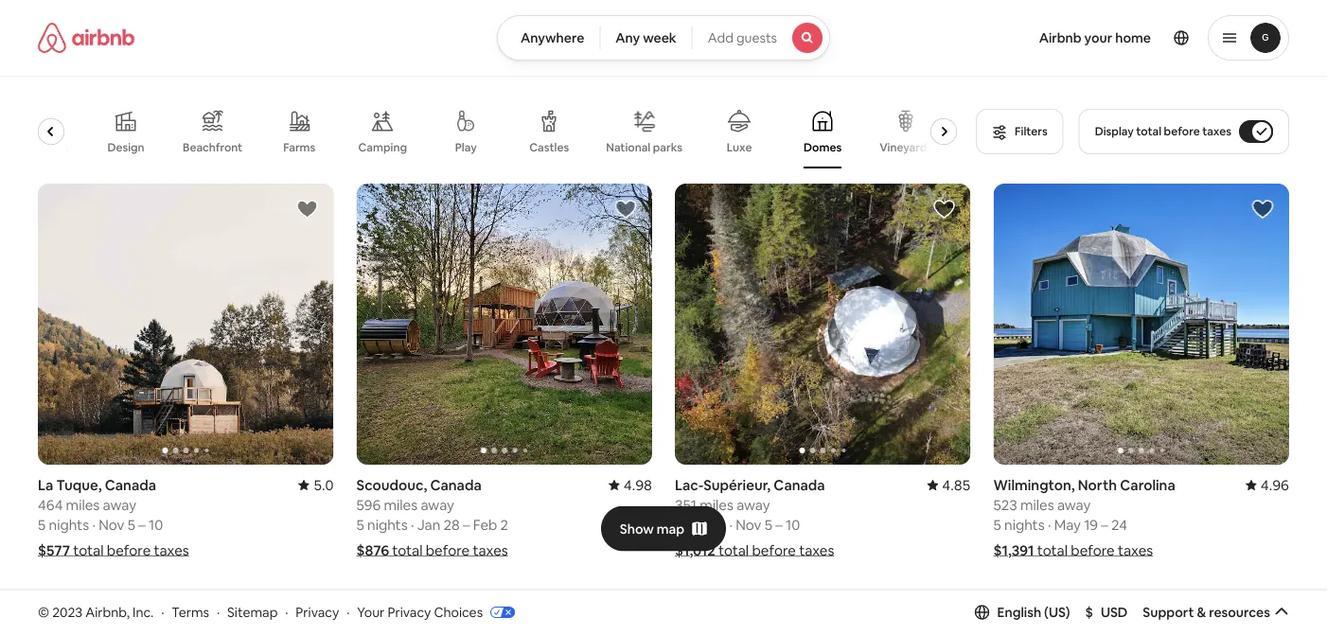 Task type: describe. For each thing, give the bounding box(es) containing it.
nights for 464
[[49, 515, 89, 534]]

· right inc.
[[161, 604, 164, 621]]

&
[[1197, 604, 1206, 621]]

add
[[708, 29, 733, 46]]

airbnb
[[1039, 29, 1082, 46]]

scoudouc,
[[356, 476, 427, 494]]

before for la tuque, canada 464 miles away 5 nights · nov 5 – 10 $577 total before taxes
[[107, 541, 151, 559]]

support & resources
[[1143, 604, 1270, 621]]

· inside the scoudouc, canada 596 miles away 5 nights · jan 28 – feb 2 $876 total before taxes
[[411, 515, 414, 534]]

tuque,
[[56, 476, 102, 494]]

domes
[[804, 140, 842, 155]]

airbnb,
[[85, 604, 130, 621]]

away for 523 miles away
[[1057, 495, 1091, 514]]

add to wishlist: lac-supérieur, canada image
[[933, 198, 956, 221]]

lac-
[[675, 476, 704, 494]]

total for la tuque, canada 464 miles away 5 nights · nov 5 – 10 $577 total before taxes
[[73, 541, 104, 559]]

english
[[997, 604, 1041, 621]]

home
[[1115, 29, 1151, 46]]

beachfront
[[183, 140, 243, 155]]

1 privacy from the left
[[296, 604, 339, 621]]

before for lac-supérieur, canada 351 miles away 5 nights · nov 5 – 10 $1,012 total before taxes
[[752, 541, 796, 559]]

castles
[[529, 140, 569, 155]]

display total before taxes button
[[1079, 109, 1289, 154]]

airbnb your home
[[1039, 29, 1151, 46]]

2 5 from the left
[[128, 515, 135, 534]]

5.0 out of 5 average rating image
[[298, 476, 334, 494]]

– for 351 miles away
[[775, 515, 783, 534]]

miles for 523
[[1020, 495, 1054, 514]]

group containing national parks
[[0, 95, 965, 168]]

19
[[1084, 515, 1098, 534]]

display total before taxes
[[1095, 124, 1231, 139]]

add to wishlist: sainte-thècle, canada image
[[1251, 611, 1274, 634]]

sitemap link
[[227, 604, 278, 621]]

total for scoudouc, canada 596 miles away 5 nights · jan 28 – feb 2 $876 total before taxes
[[392, 541, 423, 559]]

596
[[356, 495, 381, 514]]

add to wishlist: wilmington, north carolina image
[[1251, 198, 1274, 221]]

· left your
[[347, 604, 350, 621]]

guests
[[736, 29, 777, 46]]

5 inside wilmington, north carolina 523 miles away 5 nights · may 19 – 24 $1,391 total before taxes
[[993, 515, 1001, 534]]

any week button
[[599, 15, 693, 61]]

filters
[[1015, 124, 1048, 139]]

la
[[38, 476, 53, 494]]

la tuque, canada 464 miles away 5 nights · nov 5 – 10 $577 total before taxes
[[38, 476, 189, 559]]

canada for 351 miles away
[[774, 476, 825, 494]]

nights for 351
[[686, 515, 726, 534]]

wilmington, north carolina 523 miles away 5 nights · may 19 – 24 $1,391 total before taxes
[[993, 476, 1175, 559]]

farms
[[283, 140, 315, 155]]

north
[[1078, 476, 1117, 494]]

· inside wilmington, north carolina 523 miles away 5 nights · may 19 – 24 $1,391 total before taxes
[[1048, 515, 1051, 534]]

$876
[[356, 541, 389, 559]]

10 for 351 miles away
[[786, 515, 800, 534]]

resources
[[1209, 604, 1270, 621]]

2023
[[52, 604, 83, 621]]

terms link
[[172, 604, 209, 621]]

choices
[[434, 604, 483, 621]]

your
[[357, 604, 385, 621]]

support & resources button
[[1143, 604, 1289, 621]]

play
[[455, 140, 477, 155]]

add guests
[[708, 29, 777, 46]]

terms
[[172, 604, 209, 621]]

nights for 523
[[1004, 515, 1045, 534]]

inc.
[[133, 604, 154, 621]]

canada for 464 miles away
[[105, 476, 156, 494]]

your
[[1084, 29, 1112, 46]]

©
[[38, 604, 49, 621]]

351
[[675, 495, 697, 514]]

away for 351 miles away
[[737, 495, 770, 514]]

supérieur,
[[704, 476, 771, 494]]

· left add to wishlist: bracebridge, canada icon
[[285, 604, 288, 621]]

$1,391
[[993, 541, 1034, 559]]

add to wishlist: bracebridge, canada image
[[296, 611, 319, 634]]

filters button
[[976, 109, 1064, 154]]

jan
[[417, 515, 440, 534]]

vineyards
[[879, 140, 932, 155]]

show map button
[[601, 506, 726, 551]]

5 inside the scoudouc, canada 596 miles away 5 nights · jan 28 – feb 2 $876 total before taxes
[[356, 515, 364, 534]]

wilmington,
[[993, 476, 1075, 494]]

may
[[1054, 515, 1081, 534]]

4.98
[[624, 476, 652, 494]]

lac-supérieur, canada 351 miles away 5 nights · nov 5 – 10 $1,012 total before taxes
[[675, 476, 834, 559]]

– for 523 miles away
[[1101, 515, 1108, 534]]

profile element
[[853, 0, 1289, 76]]



Task type: vqa. For each thing, say whether or not it's contained in the screenshot.
6th 5
yes



Task type: locate. For each thing, give the bounding box(es) containing it.
before for scoudouc, canada 596 miles away 5 nights · jan 28 – feb 2 $876 total before taxes
[[426, 541, 470, 559]]

4 – from the left
[[1101, 515, 1108, 534]]

$1,012
[[675, 541, 715, 559]]

10 for 464 miles away
[[149, 515, 163, 534]]

0 horizontal spatial canada
[[105, 476, 156, 494]]

taxes
[[1202, 124, 1231, 139], [154, 541, 189, 559], [473, 541, 508, 559], [799, 541, 834, 559], [1118, 541, 1153, 559]]

none search field containing anywhere
[[497, 15, 830, 61]]

4.85 out of 5 average rating image
[[927, 476, 971, 494]]

2 privacy from the left
[[388, 604, 431, 621]]

national
[[606, 140, 651, 155]]

before down supérieur,
[[752, 541, 796, 559]]

sitemap
[[227, 604, 278, 621]]

1 canada from the left
[[105, 476, 156, 494]]

your privacy choices link
[[357, 604, 515, 622]]

nights inside wilmington, north carolina 523 miles away 5 nights · may 19 – 24 $1,391 total before taxes
[[1004, 515, 1045, 534]]

5 down 596
[[356, 515, 364, 534]]

· inside lac-supérieur, canada 351 miles away 5 nights · nov 5 – 10 $1,012 total before taxes
[[729, 515, 733, 534]]

add to wishlist: la tuque, canada image
[[296, 198, 319, 221]]

group
[[0, 95, 965, 168], [38, 184, 334, 465], [356, 184, 652, 465], [675, 184, 971, 465], [993, 184, 1289, 465], [38, 597, 334, 635], [356, 597, 652, 635], [675, 597, 971, 635], [675, 597, 971, 635], [993, 597, 1289, 635]]

1 horizontal spatial nov
[[736, 515, 761, 534]]

3 5 from the left
[[356, 515, 364, 534]]

nov down tuque,
[[99, 515, 124, 534]]

miles
[[66, 495, 100, 514], [384, 495, 418, 514], [700, 495, 733, 514], [1020, 495, 1054, 514]]

away down supérieur,
[[737, 495, 770, 514]]

display
[[1095, 124, 1134, 139]]

canada right tuque,
[[105, 476, 156, 494]]

show map
[[620, 520, 685, 537]]

– inside the scoudouc, canada 596 miles away 5 nights · jan 28 – feb 2 $876 total before taxes
[[463, 515, 470, 534]]

canada
[[105, 476, 156, 494], [430, 476, 482, 494], [774, 476, 825, 494]]

(us)
[[1044, 604, 1070, 621]]

nights down 464 on the left bottom
[[49, 515, 89, 534]]

1 nov from the left
[[99, 515, 124, 534]]

– inside la tuque, canada 464 miles away 5 nights · nov 5 – 10 $577 total before taxes
[[138, 515, 146, 534]]

total down jan
[[392, 541, 423, 559]]

total inside the scoudouc, canada 596 miles away 5 nights · jan 28 – feb 2 $876 total before taxes
[[392, 541, 423, 559]]

1 horizontal spatial canada
[[430, 476, 482, 494]]

taxes for scoudouc, canada 596 miles away 5 nights · jan 28 – feb 2 $876 total before taxes
[[473, 541, 508, 559]]

total for lac-supérieur, canada 351 miles away 5 nights · nov 5 – 10 $1,012 total before taxes
[[718, 541, 749, 559]]

away up jan
[[421, 495, 454, 514]]

2 10 from the left
[[786, 515, 800, 534]]

1 10 from the left
[[149, 515, 163, 534]]

4 away from the left
[[1057, 495, 1091, 514]]

nights inside lac-supérieur, canada 351 miles away 5 nights · nov 5 – 10 $1,012 total before taxes
[[686, 515, 726, 534]]

before down 19
[[1071, 541, 1115, 559]]

scoudouc, canada 596 miles away 5 nights · jan 28 – feb 2 $876 total before taxes
[[356, 476, 508, 559]]

1 away from the left
[[103, 495, 136, 514]]

national parks
[[606, 140, 683, 155]]

total for wilmington, north carolina 523 miles away 5 nights · may 19 – 24 $1,391 total before taxes
[[1037, 541, 1068, 559]]

3 miles from the left
[[700, 495, 733, 514]]

4.96
[[1261, 476, 1289, 494]]

total inside lac-supérieur, canada 351 miles away 5 nights · nov 5 – 10 $1,012 total before taxes
[[718, 541, 749, 559]]

canada inside the scoudouc, canada 596 miles away 5 nights · jan 28 – feb 2 $876 total before taxes
[[430, 476, 482, 494]]

4 nights from the left
[[1004, 515, 1045, 534]]

before up inc.
[[107, 541, 151, 559]]

0 horizontal spatial nov
[[99, 515, 124, 534]]

5 up inc.
[[128, 515, 135, 534]]

away right 464 on the left bottom
[[103, 495, 136, 514]]

$
[[1085, 604, 1093, 621]]

2 miles from the left
[[384, 495, 418, 514]]

miles down scoudouc,
[[384, 495, 418, 514]]

total right display
[[1136, 124, 1161, 139]]

miles down wilmington,
[[1020, 495, 1054, 514]]

away inside wilmington, north carolina 523 miles away 5 nights · may 19 – 24 $1,391 total before taxes
[[1057, 495, 1091, 514]]

before inside la tuque, canada 464 miles away 5 nights · nov 5 – 10 $577 total before taxes
[[107, 541, 151, 559]]

5.0
[[313, 476, 334, 494]]

total inside button
[[1136, 124, 1161, 139]]

total right $577
[[73, 541, 104, 559]]

taxes inside the scoudouc, canada 596 miles away 5 nights · jan 28 – feb 2 $876 total before taxes
[[473, 541, 508, 559]]

© 2023 airbnb, inc. ·
[[38, 604, 164, 621]]

1 5 from the left
[[38, 515, 46, 534]]

– inside wilmington, north carolina 523 miles away 5 nights · may 19 – 24 $1,391 total before taxes
[[1101, 515, 1108, 534]]

privacy link
[[296, 604, 339, 621]]

away up may
[[1057, 495, 1091, 514]]

– inside lac-supérieur, canada 351 miles away 5 nights · nov 5 – 10 $1,012 total before taxes
[[775, 515, 783, 534]]

canada up the 28
[[430, 476, 482, 494]]

carolina
[[1120, 476, 1175, 494]]

nights inside the scoudouc, canada 596 miles away 5 nights · jan 28 – feb 2 $876 total before taxes
[[367, 515, 408, 534]]

before inside wilmington, north carolina 523 miles away 5 nights · may 19 – 24 $1,391 total before taxes
[[1071, 541, 1115, 559]]

2 canada from the left
[[430, 476, 482, 494]]

total down may
[[1037, 541, 1068, 559]]

miles inside wilmington, north carolina 523 miles away 5 nights · may 19 – 24 $1,391 total before taxes
[[1020, 495, 1054, 514]]

privacy
[[296, 604, 339, 621], [388, 604, 431, 621]]

week
[[643, 29, 677, 46]]

523
[[993, 495, 1017, 514]]

away
[[103, 495, 136, 514], [421, 495, 454, 514], [737, 495, 770, 514], [1057, 495, 1091, 514]]

3 – from the left
[[775, 515, 783, 534]]

5 down 464 on the left bottom
[[38, 515, 46, 534]]

total
[[1136, 124, 1161, 139], [73, 541, 104, 559], [392, 541, 423, 559], [718, 541, 749, 559], [1037, 541, 1068, 559]]

before
[[1164, 124, 1200, 139], [107, 541, 151, 559], [426, 541, 470, 559], [752, 541, 796, 559], [1071, 541, 1115, 559]]

2 – from the left
[[463, 515, 470, 534]]

parks
[[653, 140, 683, 155]]

support
[[1143, 604, 1194, 621]]

3 canada from the left
[[774, 476, 825, 494]]

$577
[[38, 541, 70, 559]]

canada inside lac-supérieur, canada 351 miles away 5 nights · nov 5 – 10 $1,012 total before taxes
[[774, 476, 825, 494]]

away for 464 miles away
[[103, 495, 136, 514]]

before for wilmington, north carolina 523 miles away 5 nights · may 19 – 24 $1,391 total before taxes
[[1071, 541, 1115, 559]]

feb
[[473, 515, 497, 534]]

miles inside la tuque, canada 464 miles away 5 nights · nov 5 – 10 $577 total before taxes
[[66, 495, 100, 514]]

nov for 351 miles away
[[736, 515, 761, 534]]

1 horizontal spatial privacy
[[388, 604, 431, 621]]

total inside la tuque, canada 464 miles away 5 nights · nov 5 – 10 $577 total before taxes
[[73, 541, 104, 559]]

canada right supérieur,
[[774, 476, 825, 494]]

–
[[138, 515, 146, 534], [463, 515, 470, 534], [775, 515, 783, 534], [1101, 515, 1108, 534]]

24
[[1111, 515, 1127, 534]]

nights down 523
[[1004, 515, 1045, 534]]

show
[[620, 520, 654, 537]]

5 down supérieur,
[[765, 515, 772, 534]]

6 5 from the left
[[993, 515, 1001, 534]]

nights down 596
[[367, 515, 408, 534]]

· inside la tuque, canada 464 miles away 5 nights · nov 5 – 10 $577 total before taxes
[[92, 515, 95, 534]]

anywhere
[[521, 29, 584, 46]]

total inside wilmington, north carolina 523 miles away 5 nights · may 19 – 24 $1,391 total before taxes
[[1037, 541, 1068, 559]]

2 horizontal spatial canada
[[774, 476, 825, 494]]

nov down supérieur,
[[736, 515, 761, 534]]

taxes for la tuque, canada 464 miles away 5 nights · nov 5 – 10 $577 total before taxes
[[154, 541, 189, 559]]

2 nights from the left
[[367, 515, 408, 534]]

4.96 out of 5 average rating image
[[1245, 476, 1289, 494]]

away inside lac-supérieur, canada 351 miles away 5 nights · nov 5 – 10 $1,012 total before taxes
[[737, 495, 770, 514]]

before down the 28
[[426, 541, 470, 559]]

10 inside lac-supérieur, canada 351 miles away 5 nights · nov 5 – 10 $1,012 total before taxes
[[786, 515, 800, 534]]

5
[[38, 515, 46, 534], [128, 515, 135, 534], [356, 515, 364, 534], [675, 515, 683, 534], [765, 515, 772, 534], [993, 515, 1001, 534]]

nov inside la tuque, canada 464 miles away 5 nights · nov 5 – 10 $577 total before taxes
[[99, 515, 124, 534]]

4.85
[[942, 476, 971, 494]]

anywhere button
[[497, 15, 600, 61]]

taxes inside wilmington, north carolina 523 miles away 5 nights · may 19 – 24 $1,391 total before taxes
[[1118, 541, 1153, 559]]

airbnb your home link
[[1028, 18, 1162, 58]]

1 miles from the left
[[66, 495, 100, 514]]

miles inside lac-supérieur, canada 351 miles away 5 nights · nov 5 – 10 $1,012 total before taxes
[[700, 495, 733, 514]]

2
[[500, 515, 508, 534]]

1 horizontal spatial 10
[[786, 515, 800, 534]]

0 horizontal spatial privacy
[[296, 604, 339, 621]]

miles for 464
[[66, 495, 100, 514]]

any week
[[616, 29, 677, 46]]

4 miles from the left
[[1020, 495, 1054, 514]]

before inside the scoudouc, canada 596 miles away 5 nights · jan 28 – feb 2 $876 total before taxes
[[426, 541, 470, 559]]

canada inside la tuque, canada 464 miles away 5 nights · nov 5 – 10 $577 total before taxes
[[105, 476, 156, 494]]

miles down supérieur,
[[700, 495, 733, 514]]

· down supérieur,
[[729, 515, 733, 534]]

terms · sitemap · privacy ·
[[172, 604, 350, 621]]

5 down 351
[[675, 515, 683, 534]]

· right terms
[[217, 604, 220, 621]]

3 nights from the left
[[686, 515, 726, 534]]

nov
[[99, 515, 124, 534], [736, 515, 761, 534]]

taxes inside lac-supérieur, canada 351 miles away 5 nights · nov 5 – 10 $1,012 total before taxes
[[799, 541, 834, 559]]

camping
[[358, 140, 407, 155]]

taxes inside la tuque, canada 464 miles away 5 nights · nov 5 – 10 $577 total before taxes
[[154, 541, 189, 559]]

luxe
[[727, 140, 752, 155]]

10 inside la tuque, canada 464 miles away 5 nights · nov 5 – 10 $577 total before taxes
[[149, 515, 163, 534]]

map
[[657, 520, 685, 537]]

10
[[149, 515, 163, 534], [786, 515, 800, 534]]

4.98 out of 5 average rating image
[[608, 476, 652, 494]]

miles down tuque,
[[66, 495, 100, 514]]

taxes for lac-supérieur, canada 351 miles away 5 nights · nov 5 – 10 $1,012 total before taxes
[[799, 541, 834, 559]]

1 nights from the left
[[49, 515, 89, 534]]

nights up $1,012 at the bottom
[[686, 515, 726, 534]]

usd
[[1101, 604, 1128, 621]]

away inside la tuque, canada 464 miles away 5 nights · nov 5 – 10 $577 total before taxes
[[103, 495, 136, 514]]

taxes inside button
[[1202, 124, 1231, 139]]

add guests button
[[692, 15, 830, 61]]

total right $1,012 at the bottom
[[718, 541, 749, 559]]

· left may
[[1048, 515, 1051, 534]]

privacy left your
[[296, 604, 339, 621]]

5 down 523
[[993, 515, 1001, 534]]

3 away from the left
[[737, 495, 770, 514]]

2 nov from the left
[[736, 515, 761, 534]]

28
[[443, 515, 460, 534]]

0 horizontal spatial 10
[[149, 515, 163, 534]]

4 5 from the left
[[675, 515, 683, 534]]

· down tuque,
[[92, 515, 95, 534]]

any
[[616, 29, 640, 46]]

1 – from the left
[[138, 515, 146, 534]]

away inside the scoudouc, canada 596 miles away 5 nights · jan 28 – feb 2 $876 total before taxes
[[421, 495, 454, 514]]

464
[[38, 495, 63, 514]]

nights
[[49, 515, 89, 534], [367, 515, 408, 534], [686, 515, 726, 534], [1004, 515, 1045, 534]]

miles inside the scoudouc, canada 596 miles away 5 nights · jan 28 – feb 2 $876 total before taxes
[[384, 495, 418, 514]]

·
[[92, 515, 95, 534], [411, 515, 414, 534], [729, 515, 733, 534], [1048, 515, 1051, 534], [161, 604, 164, 621], [217, 604, 220, 621], [285, 604, 288, 621], [347, 604, 350, 621]]

before right display
[[1164, 124, 1200, 139]]

2 away from the left
[[421, 495, 454, 514]]

miles for 351
[[700, 495, 733, 514]]

taxes for wilmington, north carolina 523 miles away 5 nights · may 19 – 24 $1,391 total before taxes
[[1118, 541, 1153, 559]]

nights inside la tuque, canada 464 miles away 5 nights · nov 5 – 10 $577 total before taxes
[[49, 515, 89, 534]]

None search field
[[497, 15, 830, 61]]

– for 464 miles away
[[138, 515, 146, 534]]

· left jan
[[411, 515, 414, 534]]

before inside lac-supérieur, canada 351 miles away 5 nights · nov 5 – 10 $1,012 total before taxes
[[752, 541, 796, 559]]

$ usd
[[1085, 604, 1128, 621]]

privacy right your
[[388, 604, 431, 621]]

design
[[107, 140, 144, 155]]

add to wishlist: scoudouc, canada image
[[614, 198, 637, 221]]

english (us)
[[997, 604, 1070, 621]]

english (us) button
[[975, 604, 1070, 621]]

before inside button
[[1164, 124, 1200, 139]]

5 5 from the left
[[765, 515, 772, 534]]

your privacy choices
[[357, 604, 483, 621]]

nov inside lac-supérieur, canada 351 miles away 5 nights · nov 5 – 10 $1,012 total before taxes
[[736, 515, 761, 534]]

nov for 464 miles away
[[99, 515, 124, 534]]



